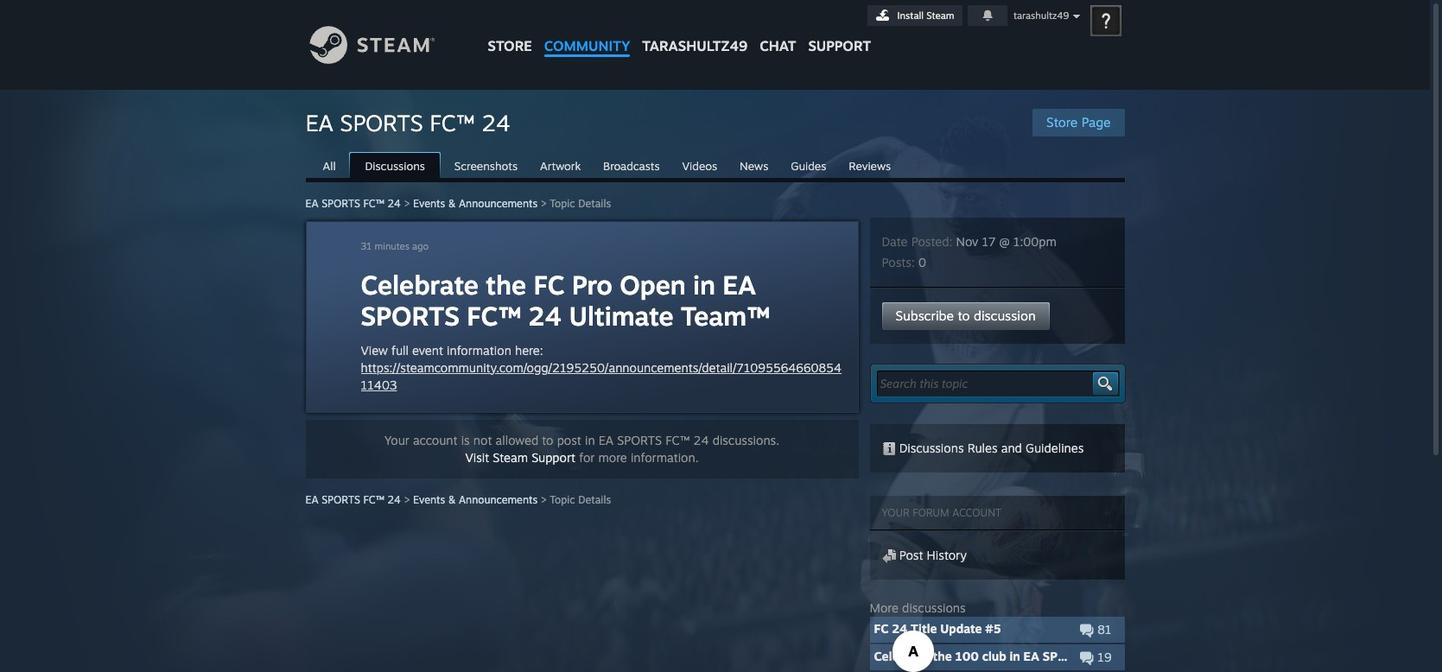 Task type: vqa. For each thing, say whether or not it's contained in the screenshot.
More discussions
yes



Task type: locate. For each thing, give the bounding box(es) containing it.
ultimate right 19
[[1141, 649, 1190, 664]]

open
[[620, 269, 686, 301]]

topic for second ea sports fc™ 24 link from the bottom of the page
[[550, 197, 575, 210]]

posted:
[[911, 234, 953, 249]]

1 vertical spatial discussions
[[899, 441, 964, 455]]

ea sports fc™ 24 link
[[305, 197, 401, 210], [305, 493, 401, 506]]

1 vertical spatial steam
[[493, 450, 528, 465]]

the left 100
[[933, 649, 952, 664]]

history
[[927, 548, 967, 563]]

& down account
[[448, 493, 456, 506]]

1 ea sports fc™ 24 > events & announcements > topic details from the top
[[305, 197, 611, 210]]

videos
[[682, 159, 717, 173]]

24 down discussions link
[[388, 197, 401, 210]]

0 horizontal spatial the
[[486, 269, 526, 301]]

discussions
[[902, 601, 966, 615]]

page
[[1082, 114, 1111, 130]]

1 vertical spatial the
[[933, 649, 952, 664]]

fc™ up information.
[[665, 433, 690, 448]]

announcements down screenshots
[[459, 197, 538, 210]]

1 horizontal spatial to
[[958, 308, 970, 324]]

1 vertical spatial tarashultz49
[[642, 37, 748, 54]]

store page
[[1047, 114, 1111, 130]]

fc™ down discussions link
[[363, 197, 385, 210]]

ea sports fc™ 24 > events & announcements > topic details
[[305, 197, 611, 210], [305, 493, 611, 506]]

team™
[[681, 300, 770, 332], [1194, 649, 1236, 664]]

topic down artwork
[[550, 197, 575, 210]]

in up for
[[585, 433, 595, 448]]

celebrate down ago
[[361, 269, 479, 301]]

1 vertical spatial ea sports fc™ 24 link
[[305, 493, 401, 506]]

events & announcements link down visit
[[413, 493, 538, 506]]

discussions down ea sports fc™ 24
[[365, 159, 425, 173]]

discussions link
[[349, 152, 441, 180]]

24
[[482, 109, 510, 137], [388, 197, 401, 210], [528, 300, 562, 332], [694, 433, 709, 448], [388, 493, 401, 506], [892, 621, 908, 636], [1122, 649, 1138, 664]]

discussions rules and guidelines
[[896, 441, 1084, 455]]

steam down allowed
[[493, 450, 528, 465]]

0 vertical spatial tarashultz49
[[1014, 10, 1069, 22]]

topic down support
[[550, 493, 575, 506]]

1 horizontal spatial celebrate
[[874, 649, 930, 664]]

24 up information.
[[694, 433, 709, 448]]

subscribe to discussion
[[896, 308, 1036, 324]]

2 announcements from the top
[[459, 493, 538, 506]]

1 vertical spatial events
[[413, 493, 445, 506]]

topic
[[550, 197, 575, 210], [550, 493, 575, 506]]

ultimate up the "view full event information here: https://steamcommunity.com/ogg/2195250/announcements/detail/71095564660854 11403"
[[569, 300, 674, 332]]

1 vertical spatial celebrate
[[874, 649, 930, 664]]

fc™
[[430, 109, 475, 137], [363, 197, 385, 210], [467, 300, 521, 332], [665, 433, 690, 448], [363, 493, 385, 506], [1093, 649, 1119, 664]]

minutes
[[375, 240, 409, 252]]

> down discussions link
[[404, 197, 410, 210]]

0 horizontal spatial team™
[[681, 300, 770, 332]]

fc 24 title update #5
[[874, 621, 1001, 636]]

celebrate inside celebrate the fc pro open in ea sports fc™ 24 ultimate team™
[[361, 269, 479, 301]]

broadcasts link
[[595, 153, 668, 177]]

rules
[[968, 441, 998, 455]]

steam inside your account is not allowed to post in ea sports fc™ 24 discussions. visit steam support for more information.
[[493, 450, 528, 465]]

events & announcements link down screenshots
[[413, 197, 538, 210]]

fc™ inside celebrate the fc pro open in ea sports fc™ 24 ultimate team™
[[467, 300, 521, 332]]

not
[[473, 433, 492, 448]]

ea inside celebrate the fc pro open in ea sports fc™ 24 ultimate team™
[[723, 269, 756, 301]]

0 vertical spatial the
[[486, 269, 526, 301]]

to right subscribe
[[958, 308, 970, 324]]

1 vertical spatial ea sports fc™ 24 > events & announcements > topic details
[[305, 493, 611, 506]]

1 horizontal spatial fc
[[874, 621, 889, 636]]

announcements down visit
[[459, 493, 538, 506]]

0 horizontal spatial fc
[[533, 269, 565, 301]]

0 vertical spatial in
[[693, 269, 715, 301]]

1 events & announcements link from the top
[[413, 197, 538, 210]]

24 up 'here:'
[[528, 300, 562, 332]]

24 left title
[[892, 621, 908, 636]]

chat link
[[754, 0, 802, 59]]

sports inside celebrate the fc pro open in ea sports fc™ 24 ultimate team™
[[361, 300, 460, 332]]

0 vertical spatial ea sports fc™ 24 > events & announcements > topic details
[[305, 197, 611, 210]]

1 vertical spatial details
[[578, 493, 611, 506]]

1 vertical spatial announcements
[[459, 493, 538, 506]]

in right the open
[[693, 269, 715, 301]]

> down your on the left bottom of page
[[404, 493, 410, 506]]

subscribe
[[896, 308, 954, 324]]

guides
[[791, 159, 826, 173]]

0 horizontal spatial steam
[[493, 450, 528, 465]]

0 vertical spatial announcements
[[459, 197, 538, 210]]

2 details from the top
[[578, 493, 611, 506]]

1 vertical spatial in
[[585, 433, 595, 448]]

the up 'here:'
[[486, 269, 526, 301]]

0 horizontal spatial discussions
[[365, 159, 425, 173]]

0 vertical spatial steam
[[927, 10, 954, 22]]

to
[[958, 308, 970, 324], [542, 433, 553, 448]]

events & announcements link
[[413, 197, 538, 210], [413, 493, 538, 506]]

club
[[982, 649, 1006, 664]]

1 horizontal spatial ultimate
[[1141, 649, 1190, 664]]

the inside celebrate the fc pro open in ea sports fc™ 24 ultimate team™
[[486, 269, 526, 301]]

2 events from the top
[[413, 493, 445, 506]]

ultimate
[[569, 300, 674, 332], [1141, 649, 1190, 664]]

fc
[[533, 269, 565, 301], [874, 621, 889, 636]]

ea inside your account is not allowed to post in ea sports fc™ 24 discussions. visit steam support for more information.
[[599, 433, 614, 448]]

1 horizontal spatial the
[[933, 649, 952, 664]]

post
[[899, 548, 923, 563]]

0 horizontal spatial tarashultz49
[[642, 37, 748, 54]]

1 topic from the top
[[550, 197, 575, 210]]

2 ea sports fc™ 24 link from the top
[[305, 493, 401, 506]]

in inside your account is not allowed to post in ea sports fc™ 24 discussions. visit steam support for more information.
[[585, 433, 595, 448]]

0 vertical spatial ea sports fc™ 24 link
[[305, 197, 401, 210]]

support link
[[802, 0, 877, 59]]

2 horizontal spatial in
[[1010, 649, 1020, 664]]

19
[[1094, 650, 1112, 665]]

account
[[952, 506, 1002, 519]]

information
[[447, 343, 511, 358]]

events for second ea sports fc™ 24 link from the bottom of the page
[[413, 197, 445, 210]]

announcements
[[459, 197, 538, 210], [459, 493, 538, 506]]

details down artwork
[[578, 197, 611, 210]]

celebrate the 100 club in ea sports fc™ 24 ultimate team™
[[874, 649, 1236, 664]]

& for second ea sports fc™ 24 link from the bottom of the page events & announcements link
[[448, 197, 456, 210]]

ea sports fc™ 24 link down your on the left bottom of page
[[305, 493, 401, 506]]

2 vertical spatial in
[[1010, 649, 1020, 664]]

1 ea sports fc™ 24 link from the top
[[305, 197, 401, 210]]

celebrate for celebrate the 100 club in ea sports fc™ 24 ultimate team™
[[874, 649, 930, 664]]

0 vertical spatial details
[[578, 197, 611, 210]]

broadcasts
[[603, 159, 660, 173]]

events up ago
[[413, 197, 445, 210]]

0 vertical spatial team™
[[681, 300, 770, 332]]

full
[[392, 343, 409, 358]]

all link
[[314, 153, 344, 177]]

steam
[[927, 10, 954, 22], [493, 450, 528, 465]]

0 vertical spatial discussions
[[365, 159, 425, 173]]

team™ inside celebrate the fc pro open in ea sports fc™ 24 ultimate team™
[[681, 300, 770, 332]]

0 vertical spatial ultimate
[[569, 300, 674, 332]]

celebrate down title
[[874, 649, 930, 664]]

1 horizontal spatial team™
[[1194, 649, 1236, 664]]

1 vertical spatial topic
[[550, 493, 575, 506]]

1 vertical spatial &
[[448, 493, 456, 506]]

1:00pm
[[1013, 234, 1057, 249]]

your forum account
[[882, 506, 1002, 519]]

fc left the pro
[[533, 269, 565, 301]]

#5
[[985, 621, 1001, 636]]

0
[[918, 255, 926, 270]]

0 vertical spatial celebrate
[[361, 269, 479, 301]]

1 & from the top
[[448, 197, 456, 210]]

install steam
[[897, 10, 954, 22]]

&
[[448, 197, 456, 210], [448, 493, 456, 506]]

ea sports fc™ 24 > events & announcements > topic details down visit
[[305, 493, 611, 506]]

support
[[532, 450, 576, 465]]

events down account
[[413, 493, 445, 506]]

in right club
[[1010, 649, 1020, 664]]

1 events from the top
[[413, 197, 445, 210]]

0 vertical spatial events & announcements link
[[413, 197, 538, 210]]

to up support
[[542, 433, 553, 448]]

your
[[882, 506, 910, 519]]

0 horizontal spatial to
[[542, 433, 553, 448]]

Search this topic text field
[[880, 375, 1091, 392]]

24 inside your account is not allowed to post in ea sports fc™ 24 discussions. visit steam support for more information.
[[694, 433, 709, 448]]

ea
[[305, 109, 333, 137], [305, 197, 319, 210], [723, 269, 756, 301], [599, 433, 614, 448], [305, 493, 319, 506], [1024, 649, 1040, 664]]

0 horizontal spatial celebrate
[[361, 269, 479, 301]]

ago
[[412, 240, 429, 252]]

ea sports fc™ 24 > events & announcements > topic details down screenshots
[[305, 197, 611, 210]]

1 horizontal spatial discussions
[[899, 441, 964, 455]]

>
[[404, 197, 410, 210], [541, 197, 547, 210], [404, 493, 410, 506], [541, 493, 547, 506]]

screenshots
[[454, 159, 518, 173]]

discussions left rules
[[899, 441, 964, 455]]

in inside celebrate the fc pro open in ea sports fc™ 24 ultimate team™
[[693, 269, 715, 301]]

1 horizontal spatial in
[[693, 269, 715, 301]]

fc down the more
[[874, 621, 889, 636]]

ultimate inside celebrate the fc pro open in ea sports fc™ 24 ultimate team™
[[569, 300, 674, 332]]

artwork
[[540, 159, 581, 173]]

celebrate the 100 club in ea sports fc™ 24 ultimate team™ link
[[874, 649, 1236, 664]]

0 horizontal spatial in
[[585, 433, 595, 448]]

steam right the install
[[927, 10, 954, 22]]

events
[[413, 197, 445, 210], [413, 493, 445, 506]]

community
[[544, 37, 630, 54]]

date posted: nov 17 @ 1:00pm posts: 0
[[882, 234, 1057, 270]]

2 ea sports fc™ 24 > events & announcements > topic details from the top
[[305, 493, 611, 506]]

fc 24 title update #5 link
[[874, 621, 1001, 636]]

celebrate the fc pro open in ea sports fc™ 24 ultimate team™
[[361, 269, 770, 332]]

0 vertical spatial events
[[413, 197, 445, 210]]

the for fc
[[486, 269, 526, 301]]

all
[[323, 159, 336, 173]]

0 vertical spatial &
[[448, 197, 456, 210]]

2 events & announcements link from the top
[[413, 493, 538, 506]]

2 topic from the top
[[550, 493, 575, 506]]

post history link
[[899, 548, 967, 563]]

0 vertical spatial fc
[[533, 269, 565, 301]]

0 horizontal spatial ultimate
[[569, 300, 674, 332]]

details down for
[[578, 493, 611, 506]]

2 & from the top
[[448, 493, 456, 506]]

sports
[[340, 109, 423, 137], [322, 197, 360, 210], [361, 300, 460, 332], [617, 433, 662, 448], [322, 493, 360, 506], [1043, 649, 1090, 664]]

ea sports fc™ 24 link down the all
[[305, 197, 401, 210]]

fc™ up information
[[467, 300, 521, 332]]

1 vertical spatial events & announcements link
[[413, 493, 538, 506]]

here:
[[515, 343, 543, 358]]

1 vertical spatial to
[[542, 433, 553, 448]]

1 vertical spatial ultimate
[[1141, 649, 1190, 664]]

ea sports fc™ 24 > events & announcements > topic details for second ea sports fc™ 24 link from the bottom of the page events & announcements link
[[305, 197, 611, 210]]

> down artwork
[[541, 197, 547, 210]]

0 vertical spatial topic
[[550, 197, 575, 210]]

https://steamcommunity.com/ogg/2195250/announcements/detail/71095564660854
[[361, 360, 842, 375]]

& down screenshots
[[448, 197, 456, 210]]

24 up the 'screenshots' link at the left top
[[482, 109, 510, 137]]

1 vertical spatial fc
[[874, 621, 889, 636]]

the for 100
[[933, 649, 952, 664]]

discussions
[[365, 159, 425, 173], [899, 441, 964, 455]]



Task type: describe. For each thing, give the bounding box(es) containing it.
store page link
[[1033, 109, 1125, 137]]

fc inside celebrate the fc pro open in ea sports fc™ 24 ultimate team™
[[533, 269, 565, 301]]

1 details from the top
[[578, 197, 611, 210]]

11403
[[361, 378, 397, 392]]

posts:
[[882, 255, 915, 270]]

events for first ea sports fc™ 24 link from the bottom
[[413, 493, 445, 506]]

store
[[1047, 114, 1078, 130]]

artwork link
[[531, 153, 590, 177]]

celebrate for celebrate the fc pro open in ea sports fc™ 24 ultimate team™
[[361, 269, 479, 301]]

account
[[413, 433, 458, 448]]

31 minutes ago
[[361, 240, 432, 252]]

guides link
[[782, 153, 835, 177]]

17
[[982, 234, 996, 249]]

81
[[1094, 622, 1112, 637]]

> down support
[[541, 493, 547, 506]]

screenshots link
[[446, 153, 526, 177]]

your
[[385, 433, 409, 448]]

visit steam support link
[[465, 450, 576, 465]]

to inside your account is not allowed to post in ea sports fc™ 24 discussions. visit steam support for more information.
[[542, 433, 553, 448]]

subscribe to discussion link
[[882, 302, 1050, 330]]

news
[[740, 159, 769, 173]]

reviews link
[[840, 153, 900, 177]]

update
[[940, 621, 982, 636]]

ea sports fc™ 24 > events & announcements > topic details for first ea sports fc™ 24 link from the bottom's events & announcements link
[[305, 493, 611, 506]]

is
[[461, 433, 470, 448]]

discussions rules and guidelines link
[[882, 441, 1084, 457]]

event
[[412, 343, 443, 358]]

forum
[[913, 506, 949, 519]]

1 horizontal spatial tarashultz49
[[1014, 10, 1069, 22]]

tarashultz49 link
[[636, 0, 754, 63]]

title
[[911, 621, 937, 636]]

and
[[1001, 441, 1022, 455]]

topic for first ea sports fc™ 24 link from the bottom
[[550, 493, 575, 506]]

view full event information here: https://steamcommunity.com/ogg/2195250/announcements/detail/71095564660854 11403
[[361, 343, 842, 392]]

for
[[579, 450, 595, 465]]

information.
[[631, 450, 699, 465]]

community link
[[538, 0, 636, 63]]

fc™ down your on the left bottom of page
[[363, 493, 385, 506]]

news link
[[731, 153, 777, 177]]

post history
[[899, 548, 967, 563]]

discussions.
[[713, 433, 779, 448]]

fc™ inside your account is not allowed to post in ea sports fc™ 24 discussions. visit steam support for more information.
[[665, 433, 690, 448]]

install
[[897, 10, 924, 22]]

view
[[361, 343, 388, 358]]

store link
[[482, 0, 538, 63]]

post
[[557, 433, 581, 448]]

allowed
[[496, 433, 539, 448]]

discussions for discussions rules and guidelines
[[899, 441, 964, 455]]

fc™ down "81"
[[1093, 649, 1119, 664]]

pro
[[572, 269, 613, 301]]

@
[[999, 234, 1010, 249]]

31
[[361, 240, 372, 252]]

0 vertical spatial to
[[958, 308, 970, 324]]

support
[[808, 37, 871, 54]]

nov
[[956, 234, 978, 249]]

events & announcements link for first ea sports fc™ 24 link from the bottom
[[413, 493, 538, 506]]

24 inside celebrate the fc pro open in ea sports fc™ 24 ultimate team™
[[528, 300, 562, 332]]

more
[[870, 601, 899, 615]]

visit
[[465, 450, 489, 465]]

events & announcements link for second ea sports fc™ 24 link from the bottom of the page
[[413, 197, 538, 210]]

24 down your on the left bottom of page
[[388, 493, 401, 506]]

& for first ea sports fc™ 24 link from the bottom's events & announcements link
[[448, 493, 456, 506]]

100
[[955, 649, 979, 664]]

1 vertical spatial team™
[[1194, 649, 1236, 664]]

fc™ up the 'screenshots' link at the left top
[[430, 109, 475, 137]]

install steam link
[[867, 5, 962, 26]]

sports inside your account is not allowed to post in ea sports fc™ 24 discussions. visit steam support for more information.
[[617, 433, 662, 448]]

reviews
[[849, 159, 891, 173]]

more
[[598, 450, 627, 465]]

1 horizontal spatial steam
[[927, 10, 954, 22]]

chat
[[760, 37, 796, 54]]

store
[[488, 37, 532, 54]]

discussion
[[974, 308, 1036, 324]]

date
[[882, 234, 908, 249]]

24 right 19
[[1122, 649, 1138, 664]]

discussions for discussions
[[365, 159, 425, 173]]

1 announcements from the top
[[459, 197, 538, 210]]

your account is not allowed to post in ea sports fc™ 24 discussions. visit steam support for more information.
[[385, 433, 779, 465]]

ea sports fc™ 24
[[305, 109, 510, 137]]

more discussions
[[870, 601, 966, 615]]

guidelines
[[1026, 441, 1084, 455]]

videos link
[[674, 153, 726, 177]]

https://steamcommunity.com/ogg/2195250/announcements/detail/71095564660854 11403 link
[[361, 360, 842, 392]]



